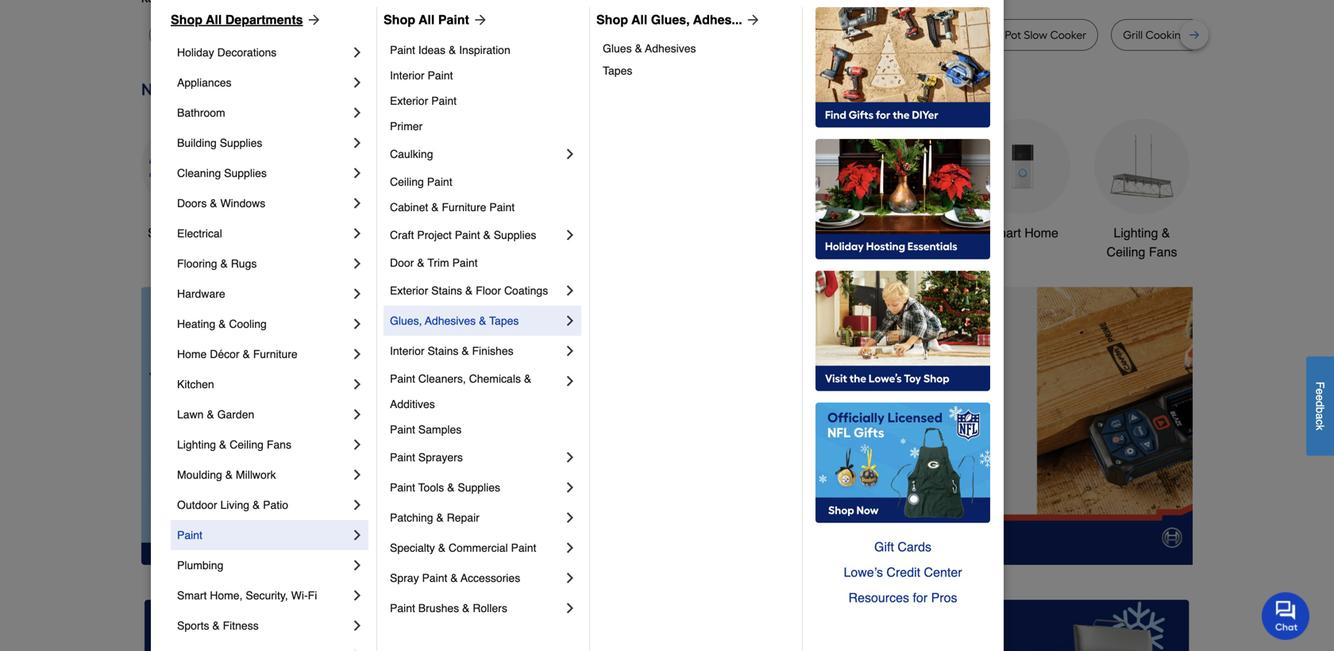 Task type: describe. For each thing, give the bounding box(es) containing it.
1 horizontal spatial bathroom
[[876, 226, 931, 240]]

chevron right image for patching & repair
[[562, 510, 578, 526]]

shop for shop all departments
[[171, 12, 203, 27]]

coatings
[[504, 284, 548, 297]]

arrow right image inside shop all paint link
[[469, 12, 488, 28]]

get up to 2 free select tools or batteries when you buy 1 with select purchases. image
[[145, 600, 476, 651]]

a
[[1314, 413, 1327, 420]]

paint up the "plumbing"
[[177, 529, 202, 542]]

christmas
[[518, 226, 575, 240]]

holiday hosting essentials. image
[[816, 139, 990, 260]]

specialty
[[390, 542, 435, 554]]

cards
[[898, 540, 932, 554]]

arrow right image for shop all glues, adhes...
[[742, 12, 761, 28]]

all for glues,
[[631, 12, 647, 27]]

chevron right image for lighting & ceiling fans
[[349, 437, 365, 453]]

paint down ideas
[[428, 69, 453, 82]]

decorations for christmas
[[512, 245, 580, 259]]

paint inside 'link'
[[431, 95, 457, 107]]

3 pot from the left
[[829, 28, 846, 42]]

door
[[390, 257, 414, 269]]

building
[[177, 137, 217, 149]]

2 e from the top
[[1314, 395, 1327, 401]]

outdoor living & patio
[[177, 499, 288, 511]]

2 cooker from the left
[[402, 28, 438, 42]]

1 vertical spatial fans
[[267, 438, 291, 451]]

interior for interior paint
[[390, 69, 425, 82]]

up to 30 percent off select grills and accessories. image
[[858, 600, 1190, 651]]

craft project paint & supplies link
[[390, 220, 562, 250]]

recommended searches for you heading
[[141, 0, 1193, 6]]

outdoor for outdoor living & patio
[[177, 499, 217, 511]]

craft project paint & supplies
[[390, 229, 536, 241]]

shop
[[148, 226, 177, 240]]

paint link
[[177, 520, 349, 550]]

rollers
[[473, 602, 507, 615]]

chevron right image for exterior stains & floor coatings
[[562, 283, 578, 299]]

exterior stains & floor coatings link
[[390, 276, 562, 306]]

0 horizontal spatial bathroom
[[177, 106, 225, 119]]

gift cards link
[[816, 534, 990, 560]]

project
[[417, 229, 452, 241]]

grill cooking grate & warming rack
[[1123, 28, 1307, 42]]

door & trim paint
[[390, 257, 478, 269]]

smart home, security, wi-fi link
[[177, 581, 349, 611]]

paint down additives
[[390, 423, 415, 436]]

get details
[[401, 566, 459, 578]]

patching
[[390, 511, 433, 524]]

holiday decorations link
[[177, 37, 349, 68]]

stains for interior
[[428, 345, 459, 357]]

pot for instant pot
[[920, 28, 936, 42]]

all for departments
[[206, 12, 222, 27]]

grate
[[1191, 28, 1220, 42]]

1 horizontal spatial ceiling
[[390, 176, 424, 188]]

decorations for holiday
[[217, 46, 277, 59]]

lawn & garden
[[177, 408, 254, 421]]

tools for paint tools & supplies
[[418, 481, 444, 494]]

visit the lowe's toy shop. image
[[816, 271, 990, 392]]

paint down ceiling paint link
[[489, 201, 515, 214]]

electrical link
[[177, 218, 349, 249]]

doors
[[177, 197, 207, 210]]

& inside the "paint cleaners, chemicals & additives"
[[524, 372, 531, 385]]

0 vertical spatial lighting & ceiling fans
[[1107, 226, 1177, 259]]

caulking link
[[390, 139, 562, 169]]

3 slow from the left
[[1024, 28, 1048, 42]]

paint samples
[[390, 423, 462, 436]]

wi-
[[291, 589, 308, 602]]

doors & windows
[[177, 197, 265, 210]]

cabinet & furniture paint
[[390, 201, 515, 214]]

grill
[[1123, 28, 1143, 42]]

tools link
[[380, 119, 475, 243]]

chevron right image for paint sprayers
[[562, 449, 578, 465]]

& inside outdoor tools & equipment
[[822, 226, 830, 240]]

chevron right image for paint brushes & rollers
[[562, 600, 578, 616]]

slow cooker
[[161, 28, 224, 42]]

countertop
[[533, 28, 591, 42]]

chevron right image for kitchen
[[349, 376, 365, 392]]

d
[[1314, 401, 1327, 407]]

resources for pros link
[[816, 585, 990, 611]]

chevron right image for moulding & millwork
[[349, 467, 365, 483]]

crock pot slow cooker
[[973, 28, 1087, 42]]

brushes
[[418, 602, 459, 615]]

lawn & garden link
[[177, 399, 349, 430]]

spray
[[390, 572, 419, 585]]

supplies up patching & repair link
[[458, 481, 500, 494]]

paint tools & supplies
[[390, 481, 500, 494]]

1 horizontal spatial home
[[1025, 226, 1059, 240]]

chevron right image for cleaning supplies
[[349, 165, 365, 181]]

crock for crock pot slow cooker
[[973, 28, 1002, 42]]

crock for crock pot cooking pot
[[733, 28, 763, 42]]

2 slow from the left
[[376, 28, 399, 42]]

holiday decorations
[[177, 46, 277, 59]]

0 horizontal spatial home
[[177, 348, 207, 361]]

supplies down cabinet & furniture paint link at the left
[[494, 229, 536, 241]]

chevron right image for spray paint & accessories
[[562, 570, 578, 586]]

all for paint
[[419, 12, 435, 27]]

0 vertical spatial tapes
[[603, 64, 632, 77]]

paint up paint ideas & inspiration
[[438, 12, 469, 27]]

ceiling paint link
[[390, 169, 578, 195]]

1 cooking from the left
[[784, 28, 827, 42]]

glues, adhesives & tapes link
[[390, 306, 562, 336]]

0 horizontal spatial lighting & ceiling fans
[[177, 438, 291, 451]]

repair
[[447, 511, 480, 524]]

triple
[[346, 28, 373, 42]]

plumbing link
[[177, 550, 349, 581]]

glues, adhesives & tapes
[[390, 314, 519, 327]]

k
[[1314, 425, 1327, 431]]

0 horizontal spatial glues,
[[390, 314, 422, 327]]

pot for crock pot cooking pot
[[765, 28, 782, 42]]

officially licensed n f l gifts. shop now. image
[[816, 403, 990, 523]]

interior paint link
[[390, 63, 578, 88]]

additives
[[390, 398, 435, 411]]

instant
[[882, 28, 917, 42]]

new deals every day during 25 days of deals image
[[141, 76, 1193, 103]]

caulking
[[390, 148, 433, 160]]

1 vertical spatial furniture
[[253, 348, 298, 361]]

shop all paint link
[[384, 10, 488, 29]]

up to 35 percent off select small appliances. image
[[501, 600, 833, 651]]

patio
[[263, 499, 288, 511]]

spray paint & accessories
[[390, 572, 520, 585]]

shop for shop all glues, adhes...
[[596, 12, 628, 27]]

paint inside the "paint cleaners, chemicals & additives"
[[390, 372, 415, 385]]

shop all departments
[[171, 12, 303, 27]]

exterior for exterior stains & floor coatings
[[390, 284, 428, 297]]

credit
[[887, 565, 921, 580]]

1 slow from the left
[[161, 28, 185, 42]]

cleaning
[[177, 167, 221, 179]]

living
[[220, 499, 249, 511]]

equipment
[[754, 245, 815, 259]]

appliances link
[[177, 68, 349, 98]]

cooling
[[229, 318, 267, 330]]

chevron right image for glues, adhesives & tapes
[[562, 313, 578, 329]]

hardware
[[177, 287, 225, 300]]

gift
[[874, 540, 894, 554]]

chevron right image for paint cleaners, chemicals & additives
[[562, 373, 578, 389]]

crock for crock pot
[[260, 28, 290, 42]]

exterior stains & floor coatings
[[390, 284, 548, 297]]

commercial
[[449, 542, 508, 554]]

advertisement region
[[469, 287, 1238, 568]]

moulding
[[177, 469, 222, 481]]

building supplies link
[[177, 128, 349, 158]]

1 horizontal spatial lighting
[[1114, 226, 1158, 240]]

scroll to item #2 element
[[765, 535, 806, 544]]

scroll to item #4 image
[[845, 536, 883, 543]]

rack
[[1283, 28, 1307, 42]]

b
[[1314, 407, 1327, 413]]

chat invite button image
[[1262, 592, 1310, 640]]

specialty & commercial paint link
[[390, 533, 562, 563]]

chevron right image for holiday decorations
[[349, 44, 365, 60]]

all for deals
[[181, 226, 194, 240]]

patching & repair
[[390, 511, 480, 524]]

electrical
[[177, 227, 222, 240]]

shop all deals link
[[141, 119, 237, 243]]

up to 30 percent off select major appliances. plus, save up to an extra $750 on major appliances. image
[[0, 287, 469, 565]]

crock pot
[[260, 28, 309, 42]]

find gifts for the diyer. image
[[816, 7, 990, 128]]

paint tools & supplies link
[[390, 473, 562, 503]]



Task type: locate. For each thing, give the bounding box(es) containing it.
1 horizontal spatial fans
[[1149, 245, 1177, 259]]

tools up door & trim paint
[[412, 226, 442, 240]]

adhesives up interior stains & finishes
[[425, 314, 476, 327]]

chevron right image for building supplies
[[349, 135, 365, 151]]

chevron right image
[[349, 75, 365, 91], [349, 105, 365, 121], [349, 135, 365, 151], [349, 316, 365, 332], [562, 343, 578, 359], [349, 376, 365, 392], [562, 449, 578, 465], [562, 480, 578, 496], [349, 527, 365, 543], [562, 540, 578, 556], [349, 648, 365, 651]]

0 horizontal spatial decorations
[[217, 46, 277, 59]]

0 horizontal spatial shop
[[171, 12, 203, 27]]

0 vertical spatial ceiling
[[390, 176, 424, 188]]

primer
[[390, 120, 423, 133]]

0 vertical spatial decorations
[[217, 46, 277, 59]]

2 interior from the top
[[390, 345, 425, 357]]

decorations down shop all departments link
[[217, 46, 277, 59]]

chevron right image for plumbing
[[349, 558, 365, 573]]

trim
[[428, 257, 449, 269]]

shop all glues, adhes...
[[596, 12, 742, 27]]

shop up slow cooker
[[171, 12, 203, 27]]

chevron right image for hardware
[[349, 286, 365, 302]]

get details link
[[401, 566, 469, 578]]

scroll to item #5 image
[[883, 536, 921, 543]]

home décor & furniture
[[177, 348, 298, 361]]

4 pot from the left
[[920, 28, 936, 42]]

1 horizontal spatial lighting & ceiling fans
[[1107, 226, 1177, 259]]

adhes...
[[693, 12, 742, 27]]

0 vertical spatial glues,
[[651, 12, 690, 27]]

arrow right image up crock pot
[[303, 12, 322, 28]]

2 horizontal spatial slow
[[1024, 28, 1048, 42]]

1 vertical spatial lighting
[[177, 438, 216, 451]]

1 vertical spatial lighting & ceiling fans
[[177, 438, 291, 451]]

interior inside "interior paint" link
[[390, 69, 425, 82]]

bathroom
[[177, 106, 225, 119], [876, 226, 931, 240]]

paint up accessories
[[511, 542, 536, 554]]

moulding & millwork
[[177, 469, 276, 481]]

0 vertical spatial smart
[[987, 226, 1021, 240]]

shop all glues, adhes... link
[[596, 10, 761, 29]]

0 vertical spatial exterior
[[390, 95, 428, 107]]

1 vertical spatial stains
[[428, 345, 459, 357]]

1 vertical spatial smart
[[177, 589, 207, 602]]

cooker
[[187, 28, 224, 42], [402, 28, 438, 42], [1050, 28, 1087, 42]]

shop all departments link
[[171, 10, 322, 29]]

1 horizontal spatial cooking
[[1146, 28, 1188, 42]]

paint right trim
[[452, 257, 478, 269]]

departments
[[225, 12, 303, 27]]

arrow right image
[[303, 12, 322, 28], [742, 12, 761, 28]]

1 horizontal spatial arrow right image
[[1163, 426, 1179, 442]]

appliances
[[177, 76, 231, 89]]

1 vertical spatial bathroom
[[876, 226, 931, 240]]

1 vertical spatial glues,
[[390, 314, 422, 327]]

samples
[[418, 423, 462, 436]]

0 horizontal spatial cooking
[[784, 28, 827, 42]]

interior for interior stains & finishes
[[390, 345, 425, 357]]

1 horizontal spatial arrow right image
[[742, 12, 761, 28]]

1 exterior from the top
[[390, 95, 428, 107]]

arrow right image inside shop all glues, adhes... link
[[742, 12, 761, 28]]

adhesives down 'warmer'
[[645, 42, 696, 55]]

center
[[924, 565, 962, 580]]

0 vertical spatial interior
[[390, 69, 425, 82]]

garden
[[217, 408, 254, 421]]

get
[[401, 566, 419, 578]]

exterior up primer
[[390, 95, 428, 107]]

1 vertical spatial ceiling
[[1107, 245, 1146, 259]]

glues, up interior stains & finishes
[[390, 314, 422, 327]]

chevron right image for heating & cooling
[[349, 316, 365, 332]]

chevron right image for outdoor living & patio
[[349, 497, 365, 513]]

tools inside outdoor tools & equipment
[[789, 226, 818, 240]]

0 vertical spatial stains
[[431, 284, 462, 297]]

0 horizontal spatial smart
[[177, 589, 207, 602]]

tools up equipment
[[789, 226, 818, 240]]

shop up triple slow cooker
[[384, 12, 415, 27]]

0 vertical spatial lighting
[[1114, 226, 1158, 240]]

f e e d b a c k
[[1314, 382, 1327, 431]]

1 e from the top
[[1314, 389, 1327, 395]]

3 shop from the left
[[596, 12, 628, 27]]

1 horizontal spatial smart
[[987, 226, 1021, 240]]

cleaning supplies link
[[177, 158, 349, 188]]

crock down adhes...
[[733, 28, 763, 42]]

0 horizontal spatial fans
[[267, 438, 291, 451]]

crock right instant pot on the right top
[[973, 28, 1002, 42]]

flooring
[[177, 257, 217, 270]]

1 horizontal spatial cooker
[[402, 28, 438, 42]]

chevron right image
[[349, 44, 365, 60], [562, 146, 578, 162], [349, 165, 365, 181], [349, 195, 365, 211], [349, 226, 365, 241], [562, 227, 578, 243], [349, 256, 365, 272], [562, 283, 578, 299], [349, 286, 365, 302], [562, 313, 578, 329], [349, 346, 365, 362], [562, 373, 578, 389], [349, 407, 365, 422], [349, 437, 365, 453], [349, 467, 365, 483], [349, 497, 365, 513], [562, 510, 578, 526], [349, 558, 365, 573], [459, 567, 469, 577], [562, 570, 578, 586], [349, 588, 365, 604], [562, 600, 578, 616], [349, 618, 365, 634]]

outdoor inside outdoor tools & equipment
[[739, 226, 785, 240]]

sports & fitness
[[177, 619, 259, 632]]

chevron right image for home décor & furniture
[[349, 346, 365, 362]]

pot
[[293, 28, 309, 42], [765, 28, 782, 42], [829, 28, 846, 42], [920, 28, 936, 42], [1005, 28, 1021, 42]]

cabinet
[[390, 201, 428, 214]]

crock down departments
[[260, 28, 290, 42]]

0 horizontal spatial ceiling
[[230, 438, 264, 451]]

lowe's credit center link
[[816, 560, 990, 585]]

chevron right image for caulking
[[562, 146, 578, 162]]

0 horizontal spatial outdoor
[[177, 499, 217, 511]]

outdoor up equipment
[[739, 226, 785, 240]]

paint up additives
[[390, 372, 415, 385]]

0 vertical spatial fans
[[1149, 245, 1177, 259]]

cooker down "shop all paint"
[[402, 28, 438, 42]]

0 horizontal spatial slow
[[161, 28, 185, 42]]

paint up cabinet & furniture paint
[[427, 176, 452, 188]]

chevron right image inside the get details link
[[459, 567, 469, 577]]

1 shop from the left
[[171, 12, 203, 27]]

primer link
[[390, 114, 578, 139]]

0 horizontal spatial arrow right image
[[303, 12, 322, 28]]

millwork
[[236, 469, 276, 481]]

2 horizontal spatial cooker
[[1050, 28, 1087, 42]]

chevron right image for appliances
[[349, 75, 365, 91]]

1 horizontal spatial crock
[[733, 28, 763, 42]]

decorations down christmas
[[512, 245, 580, 259]]

1 interior from the top
[[390, 69, 425, 82]]

chevron right image for paint tools & supplies
[[562, 480, 578, 496]]

exterior down door in the left top of the page
[[390, 284, 428, 297]]

1 crock from the left
[[260, 28, 290, 42]]

smart home, security, wi-fi
[[177, 589, 317, 602]]

1 arrow right image from the left
[[303, 12, 322, 28]]

0 horizontal spatial bathroom link
[[177, 98, 349, 128]]

1 vertical spatial exterior
[[390, 284, 428, 297]]

tapes down glues
[[603, 64, 632, 77]]

paint sprayers
[[390, 451, 463, 464]]

1 vertical spatial interior
[[390, 345, 425, 357]]

paint down paint samples
[[390, 451, 415, 464]]

interior inside interior stains & finishes link
[[390, 345, 425, 357]]

furniture down heating & cooling link
[[253, 348, 298, 361]]

2 shop from the left
[[384, 12, 415, 27]]

2 horizontal spatial ceiling
[[1107, 245, 1146, 259]]

pros
[[931, 590, 957, 605]]

cleaners,
[[418, 372, 466, 385]]

1 vertical spatial outdoor
[[177, 499, 217, 511]]

furniture up the craft project paint & supplies
[[442, 201, 486, 214]]

3 cooker from the left
[[1050, 28, 1087, 42]]

1 vertical spatial lighting & ceiling fans link
[[177, 430, 349, 460]]

0 vertical spatial arrow right image
[[469, 12, 488, 28]]

1 cooker from the left
[[187, 28, 224, 42]]

chevron right image for smart home, security, wi-fi
[[349, 588, 365, 604]]

stains for exterior
[[431, 284, 462, 297]]

plumbing
[[177, 559, 223, 572]]

0 vertical spatial lighting & ceiling fans link
[[1094, 119, 1190, 262]]

tools
[[412, 226, 442, 240], [789, 226, 818, 240], [418, 481, 444, 494]]

chevron right image for interior stains & finishes
[[562, 343, 578, 359]]

chevron right image for paint
[[349, 527, 365, 543]]

lighting
[[1114, 226, 1158, 240], [177, 438, 216, 451]]

exterior for exterior paint
[[390, 95, 428, 107]]

paint down cabinet & furniture paint
[[455, 229, 480, 241]]

1 horizontal spatial adhesives
[[645, 42, 696, 55]]

tools up patching & repair
[[418, 481, 444, 494]]

2 horizontal spatial shop
[[596, 12, 628, 27]]

flooring & rugs link
[[177, 249, 349, 279]]

adhesives inside glues & adhesives link
[[645, 42, 696, 55]]

paint cleaners, chemicals & additives link
[[390, 366, 562, 417]]

2 horizontal spatial crock
[[973, 28, 1002, 42]]

glues
[[603, 42, 632, 55]]

2 arrow right image from the left
[[742, 12, 761, 28]]

supplies
[[220, 137, 262, 149], [224, 167, 267, 179], [494, 229, 536, 241], [458, 481, 500, 494]]

stains up 'cleaners,'
[[428, 345, 459, 357]]

0 vertical spatial home
[[1025, 226, 1059, 240]]

1 pot from the left
[[293, 28, 309, 42]]

smart for smart home, security, wi-fi
[[177, 589, 207, 602]]

interior up 'cleaners,'
[[390, 345, 425, 357]]

interior
[[390, 69, 425, 82], [390, 345, 425, 357]]

1 horizontal spatial shop
[[384, 12, 415, 27]]

smart home
[[987, 226, 1059, 240]]

exterior inside 'link'
[[390, 95, 428, 107]]

0 horizontal spatial arrow right image
[[469, 12, 488, 28]]

chevron right image for craft project paint & supplies
[[562, 227, 578, 243]]

tapes link
[[603, 60, 791, 82]]

chevron right image for electrical
[[349, 226, 365, 241]]

tools for outdoor tools & equipment
[[789, 226, 818, 240]]

bathroom link
[[177, 98, 349, 128], [856, 119, 951, 243]]

exterior paint link
[[390, 88, 578, 114]]

0 horizontal spatial furniture
[[253, 348, 298, 361]]

chevron right image for sports & fitness
[[349, 618, 365, 634]]

paint right "get"
[[422, 572, 447, 585]]

holiday
[[177, 46, 214, 59]]

2 pot from the left
[[765, 28, 782, 42]]

1 horizontal spatial outdoor
[[739, 226, 785, 240]]

glues, up 'warmer'
[[651, 12, 690, 27]]

interior up exterior paint
[[390, 69, 425, 82]]

warming
[[1233, 28, 1280, 42]]

lighting & ceiling fans link
[[1094, 119, 1190, 262], [177, 430, 349, 460]]

chevron right image for bathroom
[[349, 105, 365, 121]]

outdoor for outdoor tools & equipment
[[739, 226, 785, 240]]

resources for pros
[[849, 590, 957, 605]]

outdoor
[[739, 226, 785, 240], [177, 499, 217, 511]]

hardware link
[[177, 279, 349, 309]]

0 vertical spatial furniture
[[442, 201, 486, 214]]

outdoor down the 'moulding'
[[177, 499, 217, 511]]

cooker left grill on the right top of the page
[[1050, 28, 1087, 42]]

lighting & ceiling fans
[[1107, 226, 1177, 259], [177, 438, 291, 451]]

1 horizontal spatial slow
[[376, 28, 399, 42]]

arrow right image
[[469, 12, 488, 28], [1163, 426, 1179, 442]]

0 horizontal spatial lighting & ceiling fans link
[[177, 430, 349, 460]]

triple slow cooker
[[346, 28, 438, 42]]

0 horizontal spatial crock
[[260, 28, 290, 42]]

1 horizontal spatial furniture
[[442, 201, 486, 214]]

decorations
[[217, 46, 277, 59], [512, 245, 580, 259]]

paint up 'patching'
[[390, 481, 415, 494]]

resources
[[849, 590, 909, 605]]

outdoor tools & equipment
[[739, 226, 830, 259]]

1 horizontal spatial bathroom link
[[856, 119, 951, 243]]

all up slow cooker
[[206, 12, 222, 27]]

3 crock from the left
[[973, 28, 1002, 42]]

0 horizontal spatial tapes
[[489, 314, 519, 327]]

shop for shop all paint
[[384, 12, 415, 27]]

0 vertical spatial outdoor
[[739, 226, 785, 240]]

deals
[[198, 226, 230, 240]]

paint cleaners, chemicals & additives
[[390, 372, 534, 411]]

interior paint
[[390, 69, 453, 82]]

smart for smart home
[[987, 226, 1021, 240]]

all up ideas
[[419, 12, 435, 27]]

arrow right image for shop all departments
[[303, 12, 322, 28]]

0 vertical spatial adhesives
[[645, 42, 696, 55]]

e up 'd' at the bottom of the page
[[1314, 389, 1327, 395]]

crock pot cooking pot
[[733, 28, 846, 42]]

1 vertical spatial arrow right image
[[1163, 426, 1179, 442]]

chevron right image for specialty & commercial paint
[[562, 540, 578, 556]]

1 horizontal spatial decorations
[[512, 245, 580, 259]]

arrow left image
[[437, 426, 453, 442]]

chemicals
[[469, 372, 521, 385]]

all right shop
[[181, 226, 194, 240]]

cooker up holiday
[[187, 28, 224, 42]]

1 vertical spatial adhesives
[[425, 314, 476, 327]]

adhesives inside glues, adhesives & tapes link
[[425, 314, 476, 327]]

1 vertical spatial decorations
[[512, 245, 580, 259]]

fitness
[[223, 619, 259, 632]]

pot for crock pot slow cooker
[[1005, 28, 1021, 42]]

2 vertical spatial ceiling
[[230, 438, 264, 451]]

instant pot
[[882, 28, 936, 42]]

shop up glues
[[596, 12, 628, 27]]

supplies up "windows"
[[224, 167, 267, 179]]

e up b on the bottom of page
[[1314, 395, 1327, 401]]

0 horizontal spatial adhesives
[[425, 314, 476, 327]]

1 vertical spatial tapes
[[489, 314, 519, 327]]

chevron right image for doors & windows
[[349, 195, 365, 211]]

arrow right image inside shop all departments link
[[303, 12, 322, 28]]

paint down triple slow cooker
[[390, 44, 415, 56]]

1 horizontal spatial glues,
[[651, 12, 690, 27]]

home décor & furniture link
[[177, 339, 349, 369]]

heating & cooling
[[177, 318, 267, 330]]

cooking
[[784, 28, 827, 42], [1146, 28, 1188, 42]]

paint down spray on the bottom left of page
[[390, 602, 415, 615]]

pot for crock pot
[[293, 28, 309, 42]]

1 horizontal spatial lighting & ceiling fans link
[[1094, 119, 1190, 262]]

paint ideas & inspiration link
[[390, 37, 578, 63]]

patching & repair link
[[390, 503, 562, 533]]

microwave
[[475, 28, 530, 42]]

building supplies
[[177, 137, 262, 149]]

2 exterior from the top
[[390, 284, 428, 297]]

exterior
[[390, 95, 428, 107], [390, 284, 428, 297]]

paint down interior paint
[[431, 95, 457, 107]]

arrow right image up crock pot cooking pot
[[742, 12, 761, 28]]

0 vertical spatial bathroom
[[177, 106, 225, 119]]

tapes up finishes
[[489, 314, 519, 327]]

shop these last-minute gifts. $99 or less. quantities are limited and won't last. image
[[141, 287, 398, 565]]

supplies up cleaning supplies on the left top of page
[[220, 137, 262, 149]]

2 cooking from the left
[[1146, 28, 1188, 42]]

chevron right image for lawn & garden
[[349, 407, 365, 422]]

food warmer
[[627, 28, 697, 42]]

stains down trim
[[431, 284, 462, 297]]

1 vertical spatial home
[[177, 348, 207, 361]]

paint brushes & rollers link
[[390, 593, 562, 623]]

2 crock from the left
[[733, 28, 763, 42]]

0 horizontal spatial lighting
[[177, 438, 216, 451]]

0 horizontal spatial cooker
[[187, 28, 224, 42]]

sports
[[177, 619, 209, 632]]

lowe's
[[844, 565, 883, 580]]

shop all paint
[[384, 12, 469, 27]]

all up food
[[631, 12, 647, 27]]

1 horizontal spatial tapes
[[603, 64, 632, 77]]

rugs
[[231, 257, 257, 270]]

floor
[[476, 284, 501, 297]]

5 pot from the left
[[1005, 28, 1021, 42]]

chevron right image for flooring & rugs
[[349, 256, 365, 272]]

tapes
[[603, 64, 632, 77], [489, 314, 519, 327]]



Task type: vqa. For each thing, say whether or not it's contained in the screenshot.
From
no



